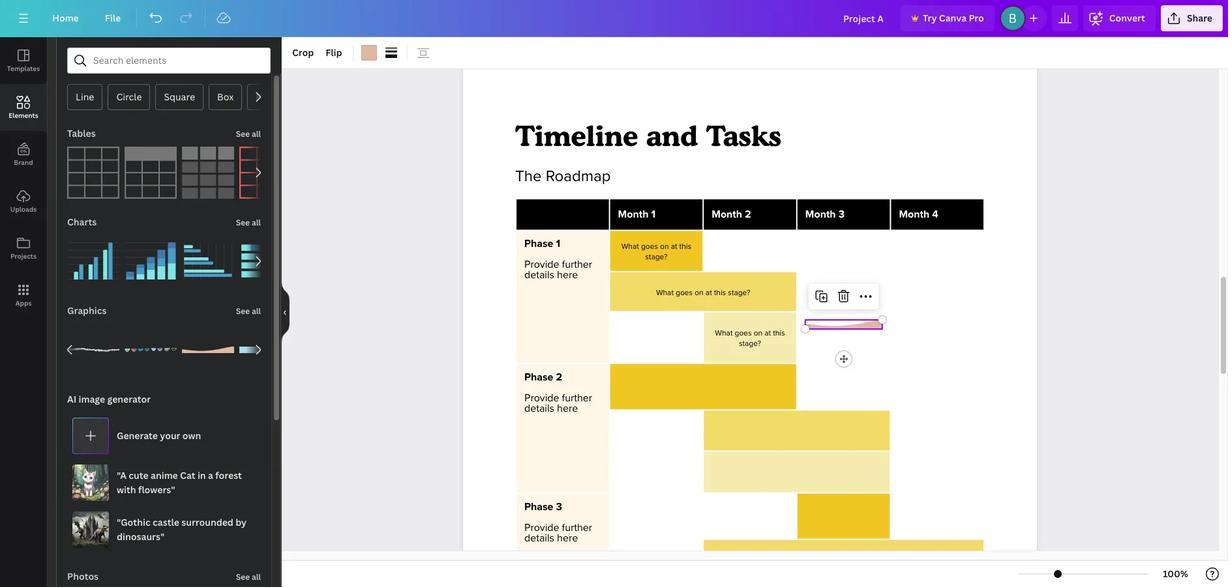 Task type: locate. For each thing, give the bounding box(es) containing it.
apps
[[15, 299, 32, 308]]

2 see all button from the top
[[235, 209, 262, 235]]

abstract border image
[[182, 324, 234, 376]]

2 see from the top
[[236, 217, 250, 228]]

3 all from the top
[[252, 306, 261, 317]]

see all button for charts
[[235, 209, 262, 235]]

see all for charts
[[236, 217, 261, 228]]

try
[[923, 12, 937, 24]]

see all button for tables
[[235, 121, 262, 147]]

projects
[[10, 252, 37, 261]]

group
[[67, 228, 119, 288], [125, 228, 177, 288], [182, 228, 234, 288], [239, 235, 292, 288], [67, 316, 119, 376], [125, 324, 177, 376], [182, 324, 234, 376], [239, 324, 292, 376]]

timeline
[[515, 118, 638, 152]]

projects button
[[0, 225, 47, 272]]

roadmap
[[546, 167, 611, 186]]

Search elements search field
[[93, 48, 245, 73]]

all for tables
[[252, 128, 261, 140]]

3 see from the top
[[236, 306, 250, 317]]

"gothic
[[117, 517, 150, 529]]

own
[[183, 430, 201, 442]]

charts button
[[66, 209, 98, 235]]

the
[[515, 167, 542, 186]]

line button
[[67, 84, 103, 110]]

1 add this table to the canvas image from the left
[[67, 147, 119, 199]]

4 see all button from the top
[[235, 564, 262, 588]]

in
[[198, 470, 206, 482]]

4 all from the top
[[252, 572, 261, 583]]

castle
[[153, 517, 179, 529]]

file button
[[94, 5, 131, 31]]

2 see all from the top
[[236, 217, 261, 228]]

see for charts
[[236, 217, 250, 228]]

2 all from the top
[[252, 217, 261, 228]]

all for graphics
[[252, 306, 261, 317]]

graphics button
[[66, 298, 108, 324]]

2 add this table to the canvas image from the left
[[125, 147, 177, 199]]

box
[[217, 91, 234, 103]]

photos button
[[66, 564, 100, 588]]

4 see all from the top
[[236, 572, 261, 583]]

see
[[236, 128, 250, 140], [236, 217, 250, 228], [236, 306, 250, 317], [236, 572, 250, 583]]

see all button for photos
[[235, 564, 262, 588]]

4 see from the top
[[236, 572, 250, 583]]

crop
[[292, 46, 314, 59]]

see for photos
[[236, 572, 250, 583]]

flip button
[[320, 42, 347, 63]]

image
[[79, 393, 105, 406]]

3 see all button from the top
[[235, 298, 262, 324]]

main menu bar
[[0, 0, 1228, 37]]

circle button
[[108, 84, 150, 110]]

3 see all from the top
[[236, 306, 261, 317]]

convert button
[[1083, 5, 1156, 31]]

crop button
[[287, 42, 319, 63]]

file
[[105, 12, 121, 24]]

"gothic castle surrounded by dinosaurs"
[[117, 517, 247, 543]]

see all
[[236, 128, 261, 140], [236, 217, 261, 228], [236, 306, 261, 317], [236, 572, 261, 583]]

abstract hand made pattern element image
[[125, 324, 177, 376]]

1 see all button from the top
[[235, 121, 262, 147]]

all
[[252, 128, 261, 140], [252, 217, 261, 228], [252, 306, 261, 317], [252, 572, 261, 583]]

timeline and tasks
[[515, 118, 781, 152]]

all for charts
[[252, 217, 261, 228]]

ai
[[67, 393, 76, 406]]

flip
[[326, 46, 342, 59]]

1 all from the top
[[252, 128, 261, 140]]

1 see all from the top
[[236, 128, 261, 140]]

elements
[[9, 111, 38, 120]]

Design title text field
[[833, 5, 895, 31]]

see for graphics
[[236, 306, 250, 317]]

None text field
[[805, 311, 882, 350]]

all for photos
[[252, 572, 261, 583]]

add this table to the canvas image
[[67, 147, 119, 199], [125, 147, 177, 199], [182, 147, 234, 199], [239, 147, 292, 199]]

tables button
[[66, 121, 97, 147]]

1 see from the top
[[236, 128, 250, 140]]

share
[[1187, 12, 1212, 24]]

generate your own
[[117, 430, 201, 442]]

box button
[[209, 84, 242, 110]]

anime
[[151, 470, 178, 482]]

ai image generator
[[67, 393, 151, 406]]

see all button
[[235, 121, 262, 147], [235, 209, 262, 235], [235, 298, 262, 324], [235, 564, 262, 588]]



Task type: vqa. For each thing, say whether or not it's contained in the screenshot.
add
no



Task type: describe. For each thing, give the bounding box(es) containing it.
home
[[52, 12, 79, 24]]

surrounded
[[181, 517, 233, 529]]

4 add this table to the canvas image from the left
[[239, 147, 292, 199]]

rectangle
[[256, 91, 300, 103]]

by
[[236, 517, 247, 529]]

home link
[[42, 5, 89, 31]]

cute
[[129, 470, 148, 482]]

templates
[[7, 64, 40, 73]]

#e4b7a0 image
[[361, 45, 377, 61]]

charts
[[67, 216, 97, 228]]

graphics
[[67, 305, 107, 317]]

try canva pro button
[[901, 5, 994, 31]]

your
[[160, 430, 180, 442]]

100% button
[[1154, 564, 1197, 585]]

cat
[[180, 470, 195, 482]]

tables
[[67, 127, 96, 140]]

generate
[[117, 430, 158, 442]]

the roadmap
[[515, 167, 615, 186]]

"a
[[117, 470, 127, 482]]

tasks
[[706, 118, 781, 152]]

elements button
[[0, 84, 47, 131]]

uploads button
[[0, 178, 47, 225]]

apps button
[[0, 272, 47, 319]]

dinosaurs"
[[117, 531, 164, 543]]

100%
[[1163, 568, 1188, 580]]

"a cute anime cat in a forest with flowers"
[[117, 470, 242, 496]]

side panel tab list
[[0, 37, 47, 319]]

photos
[[67, 571, 99, 583]]

3 add this table to the canvas image from the left
[[182, 147, 234, 199]]

rectangle button
[[247, 84, 308, 110]]

torn paper banner with space for text image
[[67, 324, 119, 376]]

with
[[117, 484, 136, 496]]

line
[[76, 91, 94, 103]]

and
[[646, 118, 698, 152]]

square button
[[156, 84, 204, 110]]

templates button
[[0, 37, 47, 84]]

see all for tables
[[236, 128, 261, 140]]

see all button for graphics
[[235, 298, 262, 324]]

convert
[[1109, 12, 1145, 24]]

flowers"
[[138, 484, 175, 496]]

try canva pro
[[923, 12, 984, 24]]

easter banner image
[[239, 324, 292, 376]]

uploads
[[10, 205, 37, 214]]

square
[[164, 91, 195, 103]]

brand button
[[0, 131, 47, 178]]

see all for photos
[[236, 572, 261, 583]]

brand
[[14, 158, 33, 167]]

generator
[[107, 393, 151, 406]]

circle
[[116, 91, 142, 103]]

see for tables
[[236, 128, 250, 140]]

a
[[208, 470, 213, 482]]

pro
[[969, 12, 984, 24]]

hide image
[[281, 281, 290, 344]]

see all for graphics
[[236, 306, 261, 317]]

canva
[[939, 12, 967, 24]]

forest
[[215, 470, 242, 482]]

share button
[[1161, 5, 1223, 31]]



